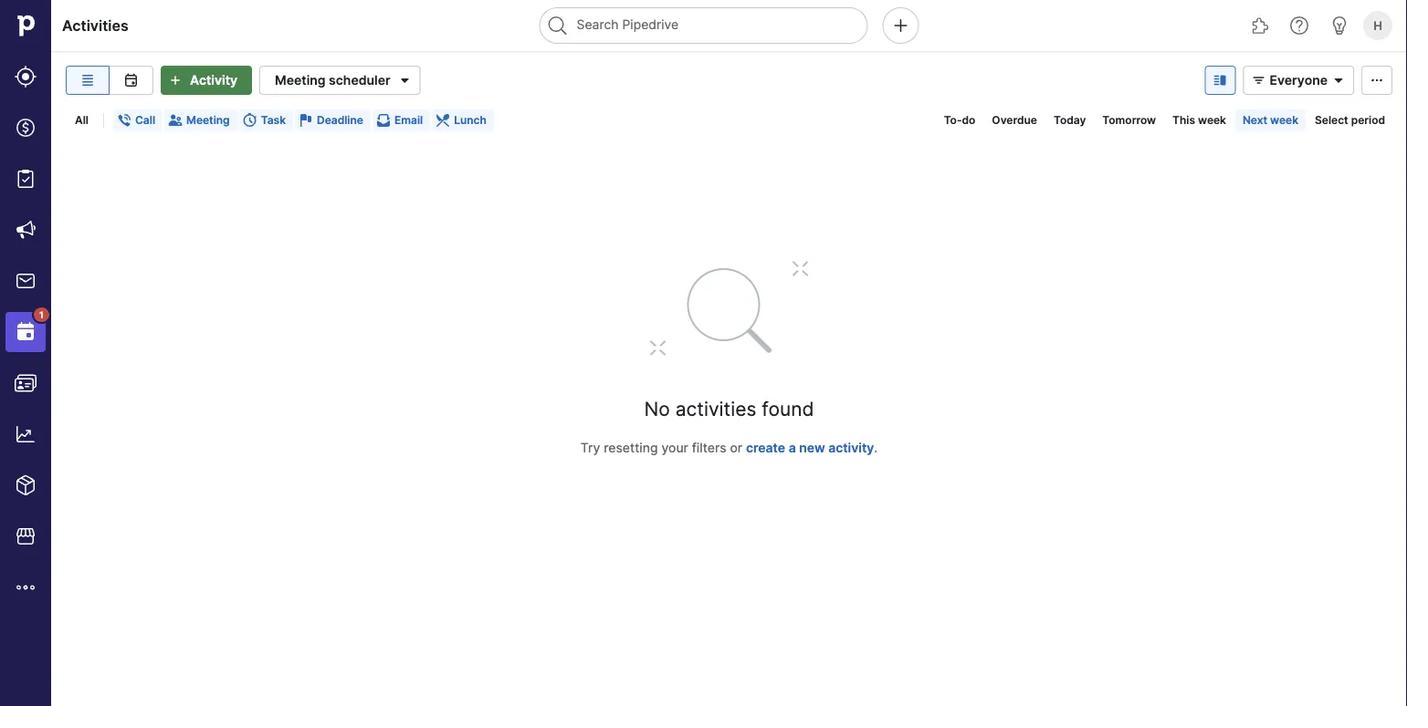 Task type: describe. For each thing, give the bounding box(es) containing it.
email
[[394, 114, 423, 127]]

contacts image
[[15, 373, 37, 395]]

call button
[[113, 110, 163, 132]]

next week
[[1243, 114, 1299, 127]]

projects image
[[15, 168, 37, 190]]

1 menu item
[[0, 307, 51, 358]]

this week
[[1173, 114, 1226, 127]]

do
[[962, 114, 976, 127]]

email button
[[373, 110, 430, 132]]

create a new activity link
[[746, 440, 874, 456]]

color undefined image
[[15, 321, 37, 343]]

color primary image for email
[[376, 113, 391, 128]]

tomorrow
[[1103, 114, 1156, 127]]

activities
[[676, 397, 757, 421]]

to-
[[944, 114, 962, 127]]

all button
[[68, 110, 96, 132]]

period
[[1351, 114, 1385, 127]]

activity
[[190, 73, 237, 88]]

a
[[789, 440, 796, 456]]

quick help image
[[1289, 15, 1311, 37]]

Search Pipedrive field
[[539, 7, 868, 44]]

color primary image inside everyone button
[[1328, 73, 1350, 88]]

everyone
[[1270, 73, 1328, 88]]

task
[[261, 114, 286, 127]]

1 link
[[5, 308, 49, 353]]

lunch
[[454, 114, 487, 127]]

meeting scheduler
[[275, 73, 390, 88]]

color primary image for task
[[243, 113, 257, 128]]

or
[[730, 440, 743, 456]]

color primary image for meeting
[[168, 113, 183, 128]]

select period button
[[1308, 110, 1393, 132]]

deals image
[[15, 117, 37, 139]]

h button
[[1360, 7, 1396, 44]]

to-do button
[[937, 110, 983, 132]]

next
[[1243, 114, 1268, 127]]

deadline button
[[295, 110, 371, 132]]

lunch button
[[432, 110, 494, 132]]

resetting
[[604, 440, 658, 456]]



Task type: vqa. For each thing, say whether or not it's contained in the screenshot.
Phase to the top
no



Task type: locate. For each thing, give the bounding box(es) containing it.
week inside 'button'
[[1270, 114, 1299, 127]]

week
[[1198, 114, 1226, 127], [1270, 114, 1299, 127]]

color primary image inside deadline button
[[299, 113, 313, 128]]

task button
[[239, 110, 293, 132]]

1
[[39, 310, 44, 321]]

open details in full view image
[[1210, 73, 1231, 88]]

.
[[874, 440, 878, 456]]

select period
[[1315, 114, 1385, 127]]

meeting
[[275, 73, 326, 88], [186, 114, 230, 127]]

color primary image for call
[[117, 113, 131, 128]]

meeting button
[[164, 110, 237, 132]]

0 horizontal spatial meeting
[[186, 114, 230, 127]]

to-do
[[944, 114, 976, 127]]

color primary inverted image
[[164, 73, 186, 88]]

overdue button
[[985, 110, 1045, 132]]

color primary image up email
[[394, 69, 416, 91]]

overdue
[[992, 114, 1037, 127]]

color primary image for deadline
[[299, 113, 313, 128]]

activity
[[828, 440, 874, 456]]

try
[[581, 440, 600, 456]]

new
[[799, 440, 825, 456]]

color primary image inside meeting scheduler 'button'
[[394, 69, 416, 91]]

week for next week
[[1270, 114, 1299, 127]]

color primary image for lunch
[[436, 113, 450, 128]]

create
[[746, 440, 786, 456]]

color primary image inside email button
[[376, 113, 391, 128]]

1 week from the left
[[1198, 114, 1226, 127]]

everyone button
[[1243, 66, 1354, 95]]

this week button
[[1165, 110, 1234, 132]]

calendar image
[[120, 73, 142, 88]]

color primary image for everyone
[[1248, 73, 1270, 88]]

meeting inside button
[[186, 114, 230, 127]]

sales assistant image
[[1329, 15, 1351, 37]]

more image
[[15, 577, 37, 599]]

1 horizontal spatial week
[[1270, 114, 1299, 127]]

tomorrow button
[[1095, 110, 1164, 132]]

week for this week
[[1198, 114, 1226, 127]]

0 vertical spatial meeting
[[275, 73, 326, 88]]

color primary image
[[1328, 73, 1350, 88], [117, 113, 131, 128], [376, 113, 391, 128], [436, 113, 450, 128]]

all
[[75, 114, 89, 127]]

color primary image inside meeting button
[[168, 113, 183, 128]]

color primary image left lunch
[[436, 113, 450, 128]]

week inside button
[[1198, 114, 1226, 127]]

no
[[644, 397, 670, 421]]

today
[[1054, 114, 1086, 127]]

your
[[662, 440, 689, 456]]

select
[[1315, 114, 1349, 127]]

insights image
[[15, 424, 37, 446]]

quick add image
[[890, 15, 912, 37]]

2 week from the left
[[1270, 114, 1299, 127]]

leads image
[[15, 66, 37, 88]]

color primary image right open details in full view 'image'
[[1248, 73, 1270, 88]]

filters
[[692, 440, 727, 456]]

color primary image right call
[[168, 113, 183, 128]]

color primary image right task
[[299, 113, 313, 128]]

color primary image left email
[[376, 113, 391, 128]]

meeting for meeting scheduler
[[275, 73, 326, 88]]

list image
[[77, 73, 99, 88]]

1 horizontal spatial meeting
[[275, 73, 326, 88]]

today button
[[1047, 110, 1093, 132]]

1 menu
[[0, 0, 51, 707]]

meeting for meeting
[[186, 114, 230, 127]]

found
[[762, 397, 814, 421]]

meeting inside 'button'
[[275, 73, 326, 88]]

week right this
[[1198, 114, 1226, 127]]

this
[[1173, 114, 1196, 127]]

activity button
[[161, 66, 252, 95]]

activities
[[62, 16, 128, 34]]

0 horizontal spatial week
[[1198, 114, 1226, 127]]

sales inbox image
[[15, 270, 37, 292]]

h
[[1374, 18, 1383, 32]]

call
[[135, 114, 155, 127]]

color primary image left call
[[117, 113, 131, 128]]

color primary image left more actions image at the top right of page
[[1328, 73, 1350, 88]]

products image
[[15, 475, 37, 497]]

week right next
[[1270, 114, 1299, 127]]

campaigns image
[[15, 219, 37, 241]]

color primary image inside the call button
[[117, 113, 131, 128]]

scheduler
[[329, 73, 390, 88]]

color primary image left task
[[243, 113, 257, 128]]

no activities found
[[644, 397, 814, 421]]

try resetting your filters or create a new activity .
[[581, 440, 878, 456]]

meeting scheduler button
[[259, 66, 421, 95]]

color primary image
[[394, 69, 416, 91], [1248, 73, 1270, 88], [168, 113, 183, 128], [243, 113, 257, 128], [299, 113, 313, 128]]

meeting up task
[[275, 73, 326, 88]]

color primary image inside task button
[[243, 113, 257, 128]]

deadline
[[317, 114, 363, 127]]

home image
[[12, 12, 39, 39]]

more actions image
[[1366, 73, 1388, 88]]

marketplace image
[[15, 526, 37, 548]]

1 vertical spatial meeting
[[186, 114, 230, 127]]

color primary image inside everyone button
[[1248, 73, 1270, 88]]

meeting down activity button at top left
[[186, 114, 230, 127]]

empty state image
[[620, 256, 839, 365]]

next week button
[[1236, 110, 1306, 132]]

color primary image inside lunch button
[[436, 113, 450, 128]]



